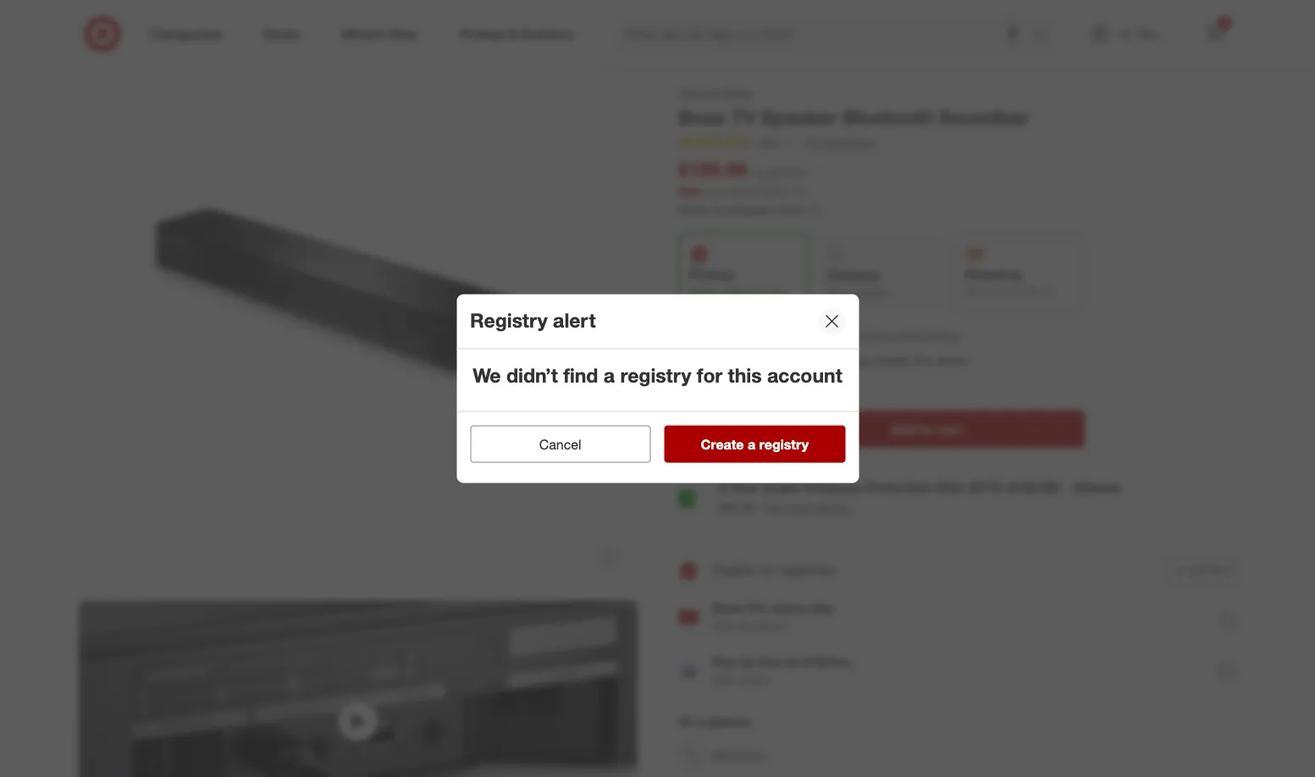 Task type: describe. For each thing, give the bounding box(es) containing it.
add for add to cart
[[890, 421, 916, 438]]

%
[[777, 186, 786, 199]]

delivery
[[828, 267, 880, 284]]

tv
[[731, 105, 755, 129]]

nov
[[1023, 286, 1041, 298]]

this
[[728, 363, 762, 387]]

)
[[801, 186, 804, 199]]

459 link
[[678, 133, 795, 153]]

bluetooth inside the shop all bose bose tv speaker bluetooth soundbar
[[843, 105, 933, 129]]

day
[[810, 600, 833, 617]]

save
[[706, 186, 727, 199]]

$30.00
[[719, 501, 754, 515]]

35
[[806, 134, 819, 149]]

when purchased online
[[678, 203, 804, 217]]

not
[[828, 287, 844, 299]]

glance
[[707, 713, 751, 730]]

a for create a registry
[[748, 436, 756, 453]]

check other stores button
[[858, 327, 961, 345]]

eligible for registries
[[712, 562, 835, 579]]

hours inside pickup ready within 2 hours
[[759, 286, 785, 298]]

see
[[765, 501, 786, 515]]

add for add item
[[1188, 564, 1207, 577]]

pickup
[[829, 353, 870, 370]]

year
[[730, 480, 759, 497]]

pickup ready within 2 hours
[[689, 266, 785, 298]]

reg
[[750, 167, 765, 179]]

stores
[[927, 328, 960, 343]]

$279.99
[[768, 167, 804, 179]]

1 as from the left
[[739, 654, 754, 671]]

80.00
[[734, 186, 760, 199]]

create a registry
[[701, 436, 809, 453]]

account
[[768, 363, 843, 387]]

2 inside 2 year audio products protection plan ($175-$199.99) - allstate $30.00 · see plan details
[[719, 480, 726, 497]]

hours inside ready within 2 hours for pickup inside the store only 1 left
[[771, 353, 805, 370]]

check
[[859, 328, 893, 343]]

1 vertical spatial bose
[[678, 105, 725, 129]]

at
[[678, 713, 692, 730]]

the
[[913, 353, 932, 370]]

get
[[965, 286, 981, 298]]

$
[[729, 186, 734, 199]]

allstate
[[1073, 480, 1122, 497]]

didn't
[[507, 363, 558, 387]]

24
[[1043, 286, 1055, 298]]

soundbar
[[939, 105, 1029, 129]]

3
[[1222, 18, 1227, 28]]

bluetooth button
[[678, 737, 764, 774]]

2 as from the left
[[784, 654, 799, 671]]

charlotte north button
[[746, 326, 848, 345]]

-
[[1064, 480, 1069, 497]]

save 5% every day with redcard
[[712, 600, 833, 634]]

registry alert
[[470, 308, 596, 332]]

add item
[[1188, 564, 1230, 577]]

1 horizontal spatial for
[[759, 562, 776, 579]]

within inside pickup ready within 2 hours
[[721, 286, 748, 298]]

low
[[758, 654, 781, 671]]

speaker
[[761, 105, 837, 129]]

add to cart button
[[768, 411, 1085, 448]]

$199.99
[[678, 157, 747, 181]]

left
[[721, 372, 740, 389]]

dialog containing registry alert
[[457, 295, 859, 483]]

registry
[[470, 308, 548, 332]]

for inside ready within 2 hours for pickup inside the store only 1 left
[[809, 353, 825, 370]]

available
[[847, 287, 886, 299]]

35 questions
[[806, 134, 876, 149]]

What can we help you find? suggestions appear below search field
[[615, 15, 1037, 53]]

with inside save 5% every day with redcard
[[712, 620, 736, 634]]

affirm
[[739, 674, 770, 688]]

2 year audio products protection plan ($175-$199.99) - allstate $30.00 · see plan details
[[719, 480, 1122, 516]]

protection
[[866, 480, 933, 497]]

within inside ready within 2 hours for pickup inside the store only 1 left
[[721, 353, 756, 370]]

charlotte
[[746, 327, 807, 343]]

bose tv speaker bluetooth soundbar, 2 of 12, play video image
[[78, 602, 638, 778]]

2 inside ready within 2 hours for pickup inside the store only 1 left
[[760, 353, 768, 370]]

cancel button
[[470, 426, 651, 463]]

search button
[[1025, 15, 1065, 56]]

all
[[710, 86, 721, 100]]

store
[[936, 353, 967, 370]]

off
[[789, 186, 801, 199]]

459
[[758, 135, 778, 149]]

pay
[[712, 654, 736, 671]]

at a glance
[[678, 713, 751, 730]]

3 link
[[1197, 15, 1234, 53]]

cart
[[936, 421, 963, 438]]

to
[[920, 421, 933, 438]]

plan
[[789, 501, 812, 515]]

it
[[984, 286, 990, 298]]

pay as low as $19/mo. with affirm
[[712, 654, 854, 688]]

ready within 2 hours for pickup inside the store only 1 left
[[678, 353, 967, 389]]

create
[[701, 436, 744, 453]]



Task type: vqa. For each thing, say whether or not it's contained in the screenshot.
the bottommost Hearth
no



Task type: locate. For each thing, give the bounding box(es) containing it.
1 vertical spatial add
[[1188, 564, 1207, 577]]

2
[[751, 286, 756, 298], [760, 353, 768, 370], [719, 480, 726, 497]]

($175-
[[969, 480, 1008, 497]]

for down north
[[809, 353, 825, 370]]

bose down the shop
[[678, 105, 725, 129]]

1 vertical spatial ready
[[678, 353, 717, 370]]

0 horizontal spatial registry
[[620, 363, 692, 387]]

only
[[678, 372, 706, 389]]

other
[[896, 328, 924, 343]]

with
[[712, 620, 736, 634], [712, 674, 736, 688]]

1 horizontal spatial 2
[[751, 286, 756, 298]]

0 vertical spatial bluetooth
[[843, 105, 933, 129]]

we
[[473, 363, 501, 387]]

shop
[[678, 86, 706, 100]]

1 vertical spatial within
[[721, 353, 756, 370]]

None checkbox
[[678, 491, 695, 508]]

as right low
[[784, 654, 799, 671]]

delivery not available
[[828, 267, 886, 299]]

2 up charlotte
[[751, 286, 756, 298]]

registry up audio at bottom right
[[760, 436, 809, 453]]

add inside button
[[1188, 564, 1207, 577]]

0 horizontal spatial 2
[[719, 480, 726, 497]]

registry
[[620, 363, 692, 387], [760, 436, 809, 453]]

charlotte north
[[746, 327, 848, 343]]

1 horizontal spatial a
[[696, 713, 704, 730]]

fri,
[[1006, 286, 1020, 298]]

with inside pay as low as $19/mo. with affirm
[[712, 674, 736, 688]]

dialog
[[457, 295, 859, 483]]

a inside button
[[748, 436, 756, 453]]

check other stores
[[859, 328, 960, 343]]

registries
[[779, 562, 835, 579]]

every
[[771, 600, 806, 617]]

add item button
[[1166, 557, 1237, 584]]

1 vertical spatial bluetooth
[[712, 748, 764, 762]]

we didn't find a registry for this account
[[473, 363, 843, 387]]

0 vertical spatial 2
[[751, 286, 756, 298]]

see plan details button
[[765, 500, 850, 517]]

5%
[[747, 600, 767, 617]]

1 horizontal spatial add
[[1188, 564, 1207, 577]]

cancel
[[540, 436, 582, 453]]

redcard
[[739, 620, 786, 634]]

with down save
[[712, 620, 736, 634]]

1 horizontal spatial registry
[[760, 436, 809, 453]]

1 vertical spatial 2
[[760, 353, 768, 370]]

35 questions link
[[798, 133, 876, 152]]

1 horizontal spatial as
[[784, 654, 799, 671]]

details
[[815, 501, 850, 515]]

(
[[763, 186, 765, 199]]

as up the affirm
[[739, 654, 754, 671]]

a
[[604, 363, 615, 387], [748, 436, 756, 453], [696, 713, 704, 730]]

2 down charlotte
[[760, 353, 768, 370]]

ready up only
[[678, 353, 717, 370]]

online
[[772, 203, 804, 217]]

1 with from the top
[[712, 620, 736, 634]]

for inside dialog
[[697, 363, 723, 387]]

registry left 1
[[620, 363, 692, 387]]

0 vertical spatial a
[[604, 363, 615, 387]]

1 vertical spatial registry
[[760, 436, 809, 453]]

pickup
[[689, 266, 733, 283]]

when
[[678, 203, 709, 217]]

a right the at
[[696, 713, 704, 730]]

add left 'item'
[[1188, 564, 1207, 577]]

item
[[1210, 564, 1230, 577]]

bose right all
[[725, 86, 752, 100]]

2 vertical spatial 2
[[719, 480, 726, 497]]

ready inside pickup ready within 2 hours
[[689, 286, 718, 298]]

image gallery element
[[78, 29, 638, 778]]

0 vertical spatial bose
[[725, 86, 752, 100]]

$199.99 reg $279.99 sale save $ 80.00 ( 29 % off )
[[678, 157, 804, 199]]

shipping
[[965, 266, 1021, 283]]

bluetooth down the glance
[[712, 748, 764, 762]]

ready down pickup
[[689, 286, 718, 298]]

north
[[811, 327, 848, 343]]

within down pickup
[[721, 286, 748, 298]]

a right create
[[748, 436, 756, 453]]

as
[[739, 654, 754, 671], [784, 654, 799, 671]]

hours down charlotte north button
[[771, 353, 805, 370]]

0 vertical spatial within
[[721, 286, 748, 298]]

plan
[[937, 480, 965, 497]]

2 inside pickup ready within 2 hours
[[751, 286, 756, 298]]

2 vertical spatial a
[[696, 713, 704, 730]]

bluetooth inside button
[[712, 748, 764, 762]]

add inside "button"
[[890, 421, 916, 438]]

by
[[992, 286, 1003, 298]]

0 horizontal spatial as
[[739, 654, 754, 671]]

2 left year
[[719, 480, 726, 497]]

registry inside button
[[760, 436, 809, 453]]

ready
[[689, 286, 718, 298], [678, 353, 717, 370]]

add left to
[[890, 421, 916, 438]]

2 with from the top
[[712, 674, 736, 688]]

inside
[[874, 353, 909, 370]]

a right find
[[604, 363, 615, 387]]

1 vertical spatial with
[[712, 674, 736, 688]]

$199.99)
[[1008, 480, 1060, 497]]

bose
[[725, 86, 752, 100], [678, 105, 725, 129]]

audio
[[762, 480, 800, 497]]

0 horizontal spatial a
[[604, 363, 615, 387]]

1
[[710, 372, 717, 389]]

shipping get it by fri, nov 24
[[965, 266, 1055, 298]]

with down pay
[[712, 674, 736, 688]]

2 horizontal spatial for
[[809, 353, 825, 370]]

shop all bose bose tv speaker bluetooth soundbar
[[678, 86, 1029, 129]]

for left this
[[697, 363, 723, 387]]

1 vertical spatial a
[[748, 436, 756, 453]]

search
[[1025, 27, 1065, 44]]

for right eligible
[[759, 562, 776, 579]]

1 horizontal spatial bluetooth
[[843, 105, 933, 129]]

0 vertical spatial hours
[[759, 286, 785, 298]]

2 horizontal spatial 2
[[760, 353, 768, 370]]

0 horizontal spatial for
[[697, 363, 723, 387]]

0 vertical spatial registry
[[620, 363, 692, 387]]

questions
[[822, 134, 876, 149]]

within up left
[[721, 353, 756, 370]]

2 horizontal spatial a
[[748, 436, 756, 453]]

products
[[803, 480, 862, 497]]

create a registry button
[[665, 426, 846, 463]]

a for at a glance
[[696, 713, 704, 730]]

bluetooth
[[843, 105, 933, 129], [712, 748, 764, 762]]

29
[[765, 186, 777, 199]]

ready inside ready within 2 hours for pickup inside the store only 1 left
[[678, 353, 717, 370]]

find
[[563, 363, 598, 387]]

0 horizontal spatial add
[[890, 421, 916, 438]]

purchased
[[712, 203, 769, 217]]

hours up charlotte
[[759, 286, 785, 298]]

eligible
[[712, 562, 756, 579]]

0 vertical spatial add
[[890, 421, 916, 438]]

0 horizontal spatial bluetooth
[[712, 748, 764, 762]]

·
[[758, 499, 761, 516]]

bluetooth up questions
[[843, 105, 933, 129]]

1 vertical spatial hours
[[771, 353, 805, 370]]

bose tv speaker bluetooth soundbar, 1 of 12 image
[[78, 29, 638, 588]]

hours
[[759, 286, 785, 298], [771, 353, 805, 370]]

0 vertical spatial with
[[712, 620, 736, 634]]

0 vertical spatial ready
[[689, 286, 718, 298]]



